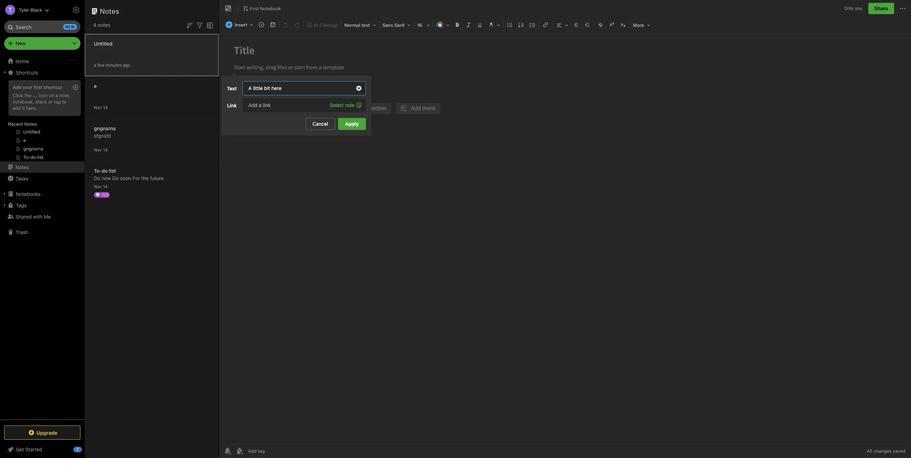 Task type: locate. For each thing, give the bounding box(es) containing it.
More field
[[631, 20, 653, 30]]

1 vertical spatial the
[[141, 175, 149, 181]]

upgrade button
[[4, 426, 81, 440]]

shortcuts
[[16, 69, 38, 75]]

add your first shortcut
[[13, 84, 62, 90]]

0 vertical spatial 14
[[103, 105, 108, 110]]

to-do list do now do soon for the future
[[94, 168, 164, 181]]

the left ...
[[24, 93, 31, 98]]

list
[[109, 168, 116, 174]]

nov up "0/3"
[[94, 184, 102, 189]]

0 horizontal spatial the
[[24, 93, 31, 98]]

the right for
[[141, 175, 149, 181]]

notes up notes on the top left
[[100, 7, 119, 15]]

2 vertical spatial nov 14
[[94, 184, 108, 189]]

text
[[362, 22, 370, 28]]

1 vertical spatial nov
[[94, 147, 102, 152]]

notes
[[98, 22, 110, 28]]

do down "list"
[[112, 175, 119, 181]]

do down to-
[[94, 175, 100, 181]]

settings image
[[72, 6, 81, 14]]

add
[[13, 84, 21, 90]]

Sort options field
[[185, 20, 194, 30]]

More actions field
[[899, 3, 908, 14]]

Highlight field
[[486, 20, 503, 30]]

14 up the gngnsrns
[[103, 105, 108, 110]]

2 vertical spatial 14
[[103, 184, 108, 189]]

Heading level field
[[342, 20, 379, 30]]

share button
[[869, 3, 895, 14]]

add tag image
[[236, 447, 244, 455]]

Alignment field
[[553, 20, 571, 30]]

nov 14 up "0/3"
[[94, 184, 108, 189]]

group
[[0, 78, 84, 164]]

add
[[13, 105, 21, 111]]

sans
[[383, 22, 394, 28]]

14
[[103, 105, 108, 110], [103, 147, 108, 152], [103, 184, 108, 189]]

Account field
[[0, 3, 49, 17]]

nov
[[94, 105, 102, 110], [94, 147, 102, 152], [94, 184, 102, 189]]

for
[[133, 175, 140, 181]]

2 nov from the top
[[94, 147, 102, 152]]

1 vertical spatial a
[[55, 93, 58, 98]]

to-
[[94, 168, 102, 174]]

notes
[[100, 7, 119, 15], [24, 121, 37, 127], [16, 164, 29, 170]]

share
[[875, 5, 889, 11]]

Font size field
[[415, 20, 433, 30]]

View options field
[[204, 20, 214, 30]]

new search field
[[9, 20, 77, 33]]

indent image
[[572, 20, 582, 30]]

it
[[22, 105, 25, 111]]

notebooks link
[[0, 188, 84, 200]]

3 nov from the top
[[94, 184, 102, 189]]

me
[[44, 213, 51, 219]]

Help and Learning task checklist field
[[0, 444, 85, 455]]

0 vertical spatial nov 14
[[94, 105, 108, 110]]

notes up tasks
[[16, 164, 29, 170]]

1 vertical spatial 14
[[103, 147, 108, 152]]

serif
[[395, 22, 405, 28]]

1 vertical spatial notes
[[24, 121, 37, 127]]

more actions image
[[899, 4, 908, 13]]

sans serif
[[383, 22, 405, 28]]

14 down sfgnsfd
[[103, 147, 108, 152]]

nov down sfgnsfd
[[94, 147, 102, 152]]

4 notes
[[93, 22, 110, 28]]

bold image
[[453, 20, 463, 30]]

a right on
[[55, 93, 58, 98]]

0 vertical spatial nov
[[94, 105, 102, 110]]

nov 14
[[94, 105, 108, 110], [94, 147, 108, 152], [94, 184, 108, 189]]

black
[[30, 7, 42, 13]]

1 horizontal spatial do
[[112, 175, 119, 181]]

0 horizontal spatial a
[[55, 93, 58, 98]]

now
[[102, 175, 111, 181]]

insert
[[235, 22, 248, 28]]

ago
[[123, 62, 130, 68]]

minutes
[[106, 62, 122, 68]]

14 up "0/3"
[[103, 184, 108, 189]]

3 14 from the top
[[103, 184, 108, 189]]

1 14 from the top
[[103, 105, 108, 110]]

a left few
[[94, 62, 96, 68]]

a
[[94, 62, 96, 68], [55, 93, 58, 98]]

first notebook button
[[241, 4, 284, 13]]

0 horizontal spatial do
[[94, 175, 100, 181]]

notebook
[[260, 6, 281, 11]]

tree
[[0, 55, 85, 419]]

new
[[16, 40, 26, 46]]

notes link
[[0, 161, 84, 173]]

first notebook
[[250, 6, 281, 11]]

nov 14 down sfgnsfd
[[94, 147, 108, 152]]

nov 14 up the gngnsrns
[[94, 105, 108, 110]]

icon on a note, notebook, stack or tag to add it here.
[[13, 93, 70, 111]]

the
[[24, 93, 31, 98], [141, 175, 149, 181]]

0 vertical spatial the
[[24, 93, 31, 98]]

note window element
[[219, 0, 912, 458]]

home link
[[0, 55, 85, 67]]

nov down e
[[94, 105, 102, 110]]

do
[[94, 175, 100, 181], [112, 175, 119, 181]]

1 horizontal spatial the
[[141, 175, 149, 181]]

the inside to-do list do now do soon for the future
[[141, 175, 149, 181]]

shared with me link
[[0, 211, 84, 222]]

2 vertical spatial nov
[[94, 184, 102, 189]]

tree containing home
[[0, 55, 85, 419]]

click to collapse image
[[82, 445, 87, 453]]

you
[[856, 5, 863, 11]]

1 vertical spatial nov 14
[[94, 147, 108, 152]]

0 vertical spatial a
[[94, 62, 96, 68]]

notes right recent
[[24, 121, 37, 127]]

stack
[[35, 99, 47, 104]]

saved
[[894, 448, 906, 454]]

italic image
[[464, 20, 474, 30]]



Task type: describe. For each thing, give the bounding box(es) containing it.
new button
[[4, 37, 81, 50]]

Insert field
[[224, 20, 256, 30]]

shortcut
[[44, 84, 62, 90]]

a inside icon on a note, notebook, stack or tag to add it here.
[[55, 93, 58, 98]]

or
[[48, 99, 53, 104]]

recent
[[8, 121, 23, 127]]

click
[[13, 93, 23, 98]]

2 do from the left
[[112, 175, 119, 181]]

expand notebooks image
[[2, 191, 7, 197]]

tags
[[16, 202, 27, 208]]

shortcuts button
[[0, 67, 84, 78]]

shared
[[16, 213, 32, 219]]

icon
[[39, 93, 48, 98]]

16
[[417, 22, 423, 28]]

few
[[97, 62, 105, 68]]

1 do from the left
[[94, 175, 100, 181]]

first
[[34, 84, 42, 90]]

...
[[33, 93, 37, 98]]

to
[[62, 99, 66, 104]]

superscript image
[[607, 20, 617, 30]]

checklist image
[[528, 20, 538, 30]]

expand tags image
[[2, 202, 7, 208]]

upgrade
[[36, 430, 57, 436]]

4
[[93, 22, 96, 28]]

home
[[16, 58, 29, 64]]

more
[[634, 22, 645, 28]]

only you
[[845, 5, 863, 11]]

bulleted list image
[[505, 20, 515, 30]]

all changes saved
[[868, 448, 906, 454]]

tags button
[[0, 200, 84, 211]]

add a reminder image
[[224, 447, 232, 455]]

untitled
[[94, 40, 113, 46]]

e
[[94, 83, 97, 89]]

numbered list image
[[517, 20, 527, 30]]

7
[[77, 447, 79, 452]]

task image
[[257, 20, 267, 30]]

strikethrough image
[[596, 20, 606, 30]]

subscript image
[[619, 20, 629, 30]]

outdent image
[[583, 20, 593, 30]]

notebook,
[[13, 99, 34, 104]]

soon
[[120, 175, 131, 181]]

get started
[[16, 446, 42, 452]]

0/3
[[102, 192, 108, 197]]

Search text field
[[9, 20, 76, 33]]

tyler black
[[19, 7, 42, 13]]

first
[[250, 6, 259, 11]]

0 vertical spatial notes
[[100, 7, 119, 15]]

click the ...
[[13, 93, 37, 98]]

notes inside group
[[24, 121, 37, 127]]

expand note image
[[224, 4, 233, 13]]

trash link
[[0, 226, 84, 238]]

tasks button
[[0, 173, 84, 184]]

do
[[102, 168, 108, 174]]

3 nov 14 from the top
[[94, 184, 108, 189]]

only
[[845, 5, 854, 11]]

Font family field
[[380, 20, 413, 30]]

1 nov from the top
[[94, 105, 102, 110]]

2 nov 14 from the top
[[94, 147, 108, 152]]

your
[[23, 84, 32, 90]]

calendar event image
[[268, 20, 278, 30]]

changes
[[874, 448, 892, 454]]

1 horizontal spatial a
[[94, 62, 96, 68]]

normal
[[345, 22, 361, 28]]

started
[[25, 446, 42, 452]]

gngnsrns
[[94, 125, 116, 131]]

Add tag field
[[248, 448, 301, 454]]

new
[[65, 24, 75, 29]]

note,
[[59, 93, 70, 98]]

shared with me
[[16, 213, 51, 219]]

notebooks
[[16, 191, 41, 197]]

on
[[49, 93, 54, 98]]

recent notes
[[8, 121, 37, 127]]

a few minutes ago
[[94, 62, 130, 68]]

tasks
[[16, 175, 28, 181]]

tag
[[54, 99, 61, 104]]

get
[[16, 446, 24, 452]]

add filters image
[[196, 21, 204, 30]]

tyler
[[19, 7, 29, 13]]

normal text
[[345, 22, 370, 28]]

trash
[[16, 229, 28, 235]]

with
[[33, 213, 43, 219]]

group containing add your first shortcut
[[0, 78, 84, 164]]

Note Editor text field
[[219, 34, 912, 444]]

here.
[[26, 105, 37, 111]]

2 vertical spatial notes
[[16, 164, 29, 170]]

all
[[868, 448, 873, 454]]

Font color field
[[434, 20, 452, 30]]

insert link image
[[541, 20, 551, 30]]

Add filters field
[[196, 20, 204, 30]]

1 nov 14 from the top
[[94, 105, 108, 110]]

2 14 from the top
[[103, 147, 108, 152]]

future
[[150, 175, 164, 181]]

sfgnsfd
[[94, 133, 111, 139]]

underline image
[[475, 20, 485, 30]]



Task type: vqa. For each thing, say whether or not it's contained in the screenshot.
The Me
yes



